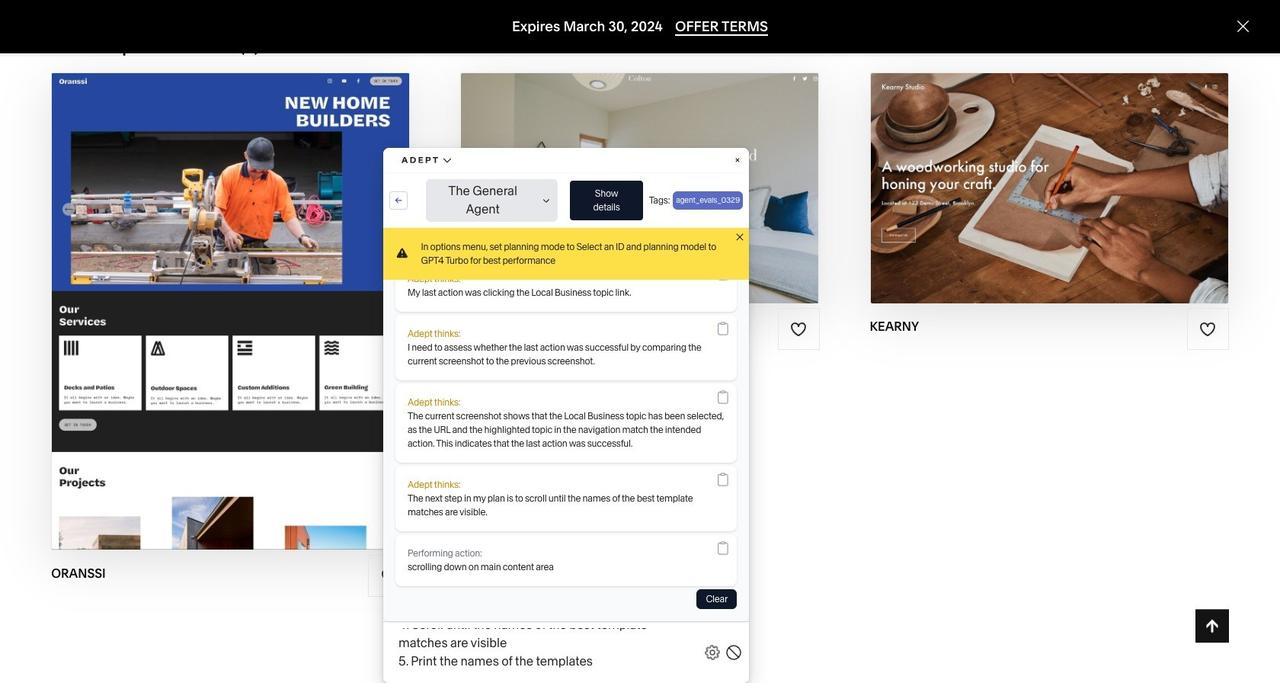 Task type: locate. For each thing, give the bounding box(es) containing it.
colton image
[[462, 73, 819, 303]]

add oranssi to your favorites list image
[[381, 568, 398, 585]]

add colton to your favorites list image
[[791, 321, 807, 338]]

add kearny to your favorites list image
[[1200, 321, 1217, 338]]



Task type: describe. For each thing, give the bounding box(es) containing it.
oranssi image
[[52, 73, 410, 550]]

back to top image
[[1204, 616, 1221, 633]]

kearny image
[[871, 73, 1229, 303]]



Task type: vqa. For each thing, say whether or not it's contained in the screenshot.
browse experts
no



